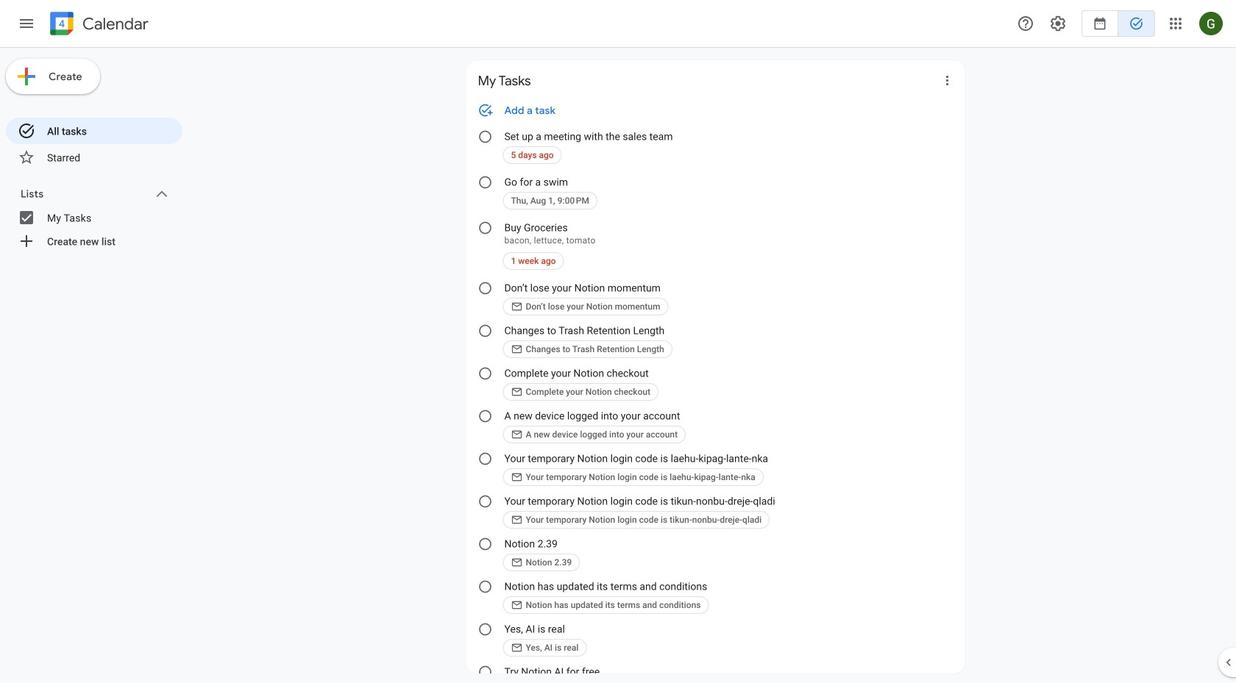 Task type: vqa. For each thing, say whether or not it's contained in the screenshot.
or
no



Task type: locate. For each thing, give the bounding box(es) containing it.
calendar element
[[47, 9, 149, 41]]

settings menu image
[[1049, 15, 1067, 32]]

heading inside calendar element
[[79, 15, 149, 33]]

heading
[[79, 15, 149, 33]]



Task type: describe. For each thing, give the bounding box(es) containing it.
tasks sidebar image
[[18, 15, 35, 32]]

support menu image
[[1017, 15, 1034, 32]]



